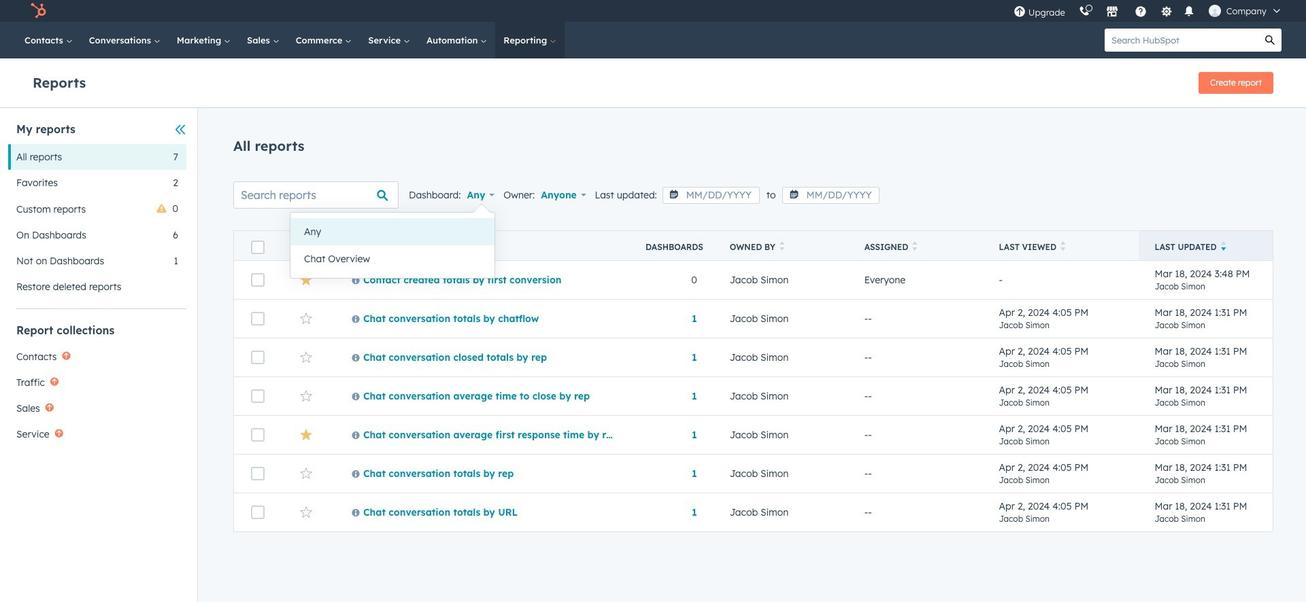 Task type: locate. For each thing, give the bounding box(es) containing it.
2 press to sort. element from the left
[[780, 242, 785, 253]]

press to sort. image
[[380, 242, 385, 251], [780, 242, 785, 251]]

1 horizontal spatial press to sort. image
[[1061, 242, 1066, 251]]

3 press to sort. element from the left
[[913, 242, 918, 253]]

report filters element
[[8, 122, 186, 300]]

1 press to sort. element from the left
[[380, 242, 385, 253]]

press to sort. element
[[380, 242, 385, 253], [780, 242, 785, 253], [913, 242, 918, 253], [1061, 242, 1066, 253]]

press to sort. image
[[913, 242, 918, 251], [1061, 242, 1066, 251]]

0 horizontal spatial press to sort. image
[[380, 242, 385, 251]]

0 horizontal spatial press to sort. image
[[913, 242, 918, 251]]

1 horizontal spatial press to sort. image
[[780, 242, 785, 251]]

1 press to sort. image from the left
[[913, 242, 918, 251]]

4 press to sort. element from the left
[[1061, 242, 1066, 253]]

descending sort. press to sort ascending. image
[[1221, 242, 1226, 251]]

menu
[[1007, 0, 1290, 22]]

descending sort. press to sort ascending. element
[[1221, 242, 1226, 253]]

press to sort. image for fourth press to sort. element from the left
[[1061, 242, 1066, 251]]

banner
[[33, 68, 1274, 94]]

marketplaces image
[[1106, 6, 1119, 18]]

list box
[[291, 213, 495, 278]]

Search HubSpot search field
[[1105, 29, 1259, 52]]

MM/DD/YYYY text field
[[783, 187, 880, 204]]

press to sort. image for 3rd press to sort. element from left
[[913, 242, 918, 251]]

2 press to sort. image from the left
[[1061, 242, 1066, 251]]



Task type: describe. For each thing, give the bounding box(es) containing it.
Search reports search field
[[233, 182, 399, 209]]

2 press to sort. image from the left
[[780, 242, 785, 251]]

MM/DD/YYYY text field
[[663, 187, 760, 204]]

1 press to sort. image from the left
[[380, 242, 385, 251]]

jacob simon image
[[1209, 5, 1221, 17]]

report collections element
[[8, 323, 186, 448]]



Task type: vqa. For each thing, say whether or not it's contained in the screenshot.
leftmost Link opens in a new window image
no



